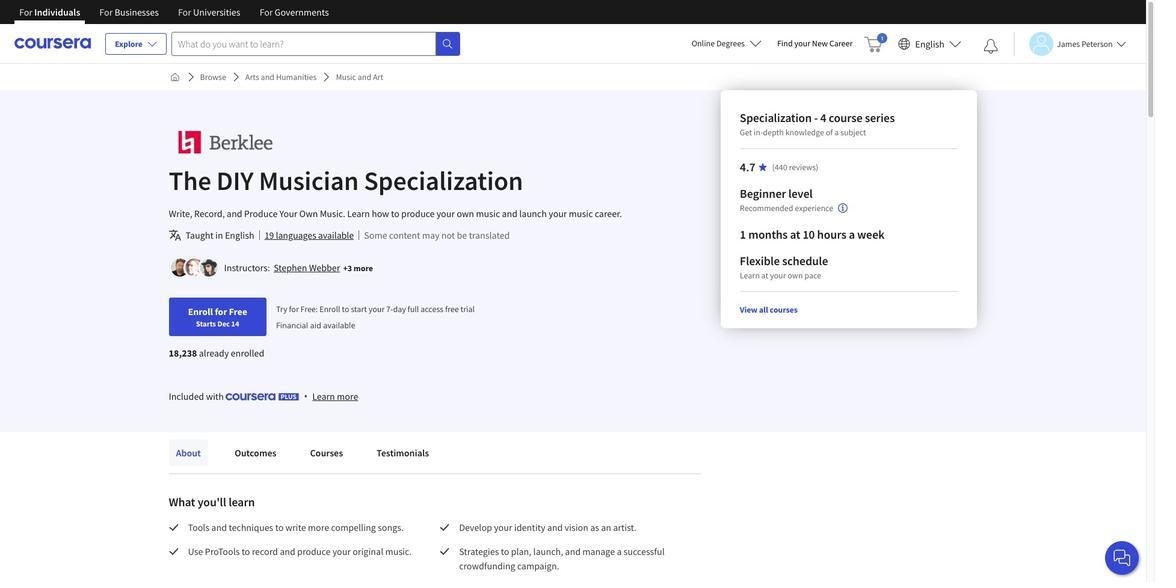 Task type: vqa. For each thing, say whether or not it's contained in the screenshot.
Help Center icon at the right bottom of the page
no



Task type: describe. For each thing, give the bounding box(es) containing it.
career.
[[595, 208, 622, 220]]

level
[[788, 186, 813, 201]]

courses
[[770, 304, 798, 315]]

techniques
[[229, 522, 273, 534]]

learn
[[229, 495, 255, 510]]

testimonials link
[[369, 440, 436, 466]]

you'll
[[198, 495, 226, 510]]

for universities
[[178, 6, 240, 18]]

banner navigation
[[10, 0, 339, 33]]

about
[[176, 447, 201, 459]]

What do you want to learn? text field
[[171, 32, 436, 56]]

beginner level
[[740, 186, 813, 201]]

strategies
[[459, 546, 499, 558]]

berklee image
[[169, 129, 282, 156]]

learn inside flexible schedule learn at your own pace
[[740, 270, 760, 281]]

stephen webber image
[[171, 259, 189, 277]]

1 vertical spatial a
[[849, 227, 855, 242]]

james
[[1057, 38, 1080, 49]]

week
[[857, 227, 885, 242]]

music and art link
[[331, 66, 388, 88]]

as
[[590, 522, 599, 534]]

some
[[364, 229, 387, 241]]

and left art
[[358, 72, 371, 82]]

specialization - 4 course series get in-depth knowledge of a subject
[[740, 110, 895, 138]]

and right tools
[[211, 522, 227, 534]]

to left write
[[275, 522, 284, 534]]

shopping cart: 1 item image
[[865, 33, 888, 52]]

series
[[865, 110, 895, 125]]

compelling
[[331, 522, 376, 534]]

trial
[[461, 304, 475, 315]]

tools and techniques to write more compelling songs.
[[188, 522, 404, 534]]

outcomes link
[[227, 440, 284, 466]]

your inside flexible schedule learn at your own pace
[[770, 270, 786, 281]]

recommended experience
[[740, 203, 833, 214]]

instructors: stephen webber +3 more
[[224, 262, 373, 274]]

for businesses
[[99, 6, 159, 18]]

businesses
[[115, 6, 159, 18]]

and inside "strategies to plan, launch, and manage a successful crowdfunding campaign."
[[565, 546, 581, 558]]

schedule
[[782, 253, 828, 268]]

not
[[441, 229, 455, 241]]

view all courses
[[740, 304, 798, 315]]

write
[[285, 522, 306, 534]]

to inside try for free: enroll to start your 7-day full access free trial financial aid available
[[342, 304, 349, 315]]

home image
[[170, 72, 180, 82]]

leah waldo image
[[199, 259, 217, 277]]

try
[[276, 304, 287, 315]]

chat with us image
[[1112, 549, 1132, 568]]

free
[[445, 304, 459, 315]]

your left the identity
[[494, 522, 512, 534]]

enrolled
[[231, 347, 264, 359]]

launch,
[[533, 546, 563, 558]]

+3
[[343, 263, 352, 274]]

and right "arts"
[[261, 72, 274, 82]]

artist.
[[613, 522, 637, 534]]

some content may not be translated
[[364, 229, 510, 241]]

1 vertical spatial specialization
[[364, 164, 523, 197]]

what
[[169, 495, 195, 510]]

content
[[389, 229, 420, 241]]

starts
[[196, 319, 216, 328]]

music.
[[320, 208, 345, 220]]

musician
[[259, 164, 359, 197]]

stephen webber link
[[274, 262, 340, 274]]

record,
[[194, 208, 225, 220]]

in
[[215, 229, 223, 241]]

included with
[[169, 390, 226, 402]]

manage
[[583, 546, 615, 558]]

courses link
[[303, 440, 350, 466]]

course
[[829, 110, 863, 125]]

recommended
[[740, 203, 793, 214]]

18,238
[[169, 347, 197, 359]]

instructors:
[[224, 262, 270, 274]]

own inside flexible schedule learn at your own pace
[[788, 270, 803, 281]]

in-
[[754, 127, 763, 138]]

months
[[748, 227, 788, 242]]

at inside flexible schedule learn at your own pace
[[761, 270, 768, 281]]

peterson
[[1082, 38, 1113, 49]]

use protools to record and produce your original music.
[[188, 546, 412, 558]]

and left vision
[[547, 522, 563, 534]]

original
[[353, 546, 383, 558]]

information about difficulty level pre-requisites. image
[[838, 203, 848, 213]]

record
[[252, 546, 278, 558]]

protools
[[205, 546, 240, 558]]

to left record
[[242, 546, 250, 558]]

tools
[[188, 522, 209, 534]]

your
[[279, 208, 297, 220]]

with
[[206, 390, 224, 402]]

financial
[[276, 320, 308, 331]]

flexible
[[740, 253, 780, 268]]

19 languages available
[[264, 229, 354, 241]]

view all courses link
[[740, 304, 798, 315]]

and right record
[[280, 546, 295, 558]]

more inside • learn more
[[337, 390, 358, 402]]

available inside button
[[318, 229, 354, 241]]

individuals
[[34, 6, 80, 18]]

7-
[[386, 304, 393, 315]]

reviews)
[[789, 162, 818, 173]]

to right the how
[[391, 208, 399, 220]]

your right find
[[794, 38, 810, 49]]

write, record, and produce your own music. learn how to produce your own music and launch your music career.
[[169, 208, 622, 220]]

and left launch
[[502, 208, 517, 220]]



Task type: locate. For each thing, give the bounding box(es) containing it.
new
[[812, 38, 828, 49]]

18,238 already enrolled
[[169, 347, 264, 359]]

more right •
[[337, 390, 358, 402]]

specialization up not
[[364, 164, 523, 197]]

your left original
[[332, 546, 351, 558]]

your
[[794, 38, 810, 49], [437, 208, 455, 220], [549, 208, 567, 220], [770, 270, 786, 281], [369, 304, 385, 315], [494, 522, 512, 534], [332, 546, 351, 558]]

learn left the how
[[347, 208, 370, 220]]

for up dec
[[215, 306, 227, 318]]

enroll inside enroll for free starts dec 14
[[188, 306, 213, 318]]

james peterson
[[1057, 38, 1113, 49]]

0 vertical spatial a
[[835, 127, 839, 138]]

identity
[[514, 522, 545, 534]]

0 horizontal spatial for
[[215, 306, 227, 318]]

0 vertical spatial at
[[790, 227, 800, 242]]

art
[[373, 72, 383, 82]]

explore
[[115, 39, 143, 49]]

more inside instructors: stephen webber +3 more
[[354, 263, 373, 274]]

for for individuals
[[19, 6, 32, 18]]

taught in english
[[186, 229, 254, 241]]

at down flexible
[[761, 270, 768, 281]]

for right try
[[289, 304, 299, 315]]

0 horizontal spatial music
[[476, 208, 500, 220]]

find your new career link
[[771, 36, 859, 51]]

1 horizontal spatial english
[[915, 38, 945, 50]]

0 horizontal spatial english
[[225, 229, 254, 241]]

1 vertical spatial own
[[788, 270, 803, 281]]

1 horizontal spatial a
[[835, 127, 839, 138]]

available right the aid
[[323, 320, 355, 331]]

2 vertical spatial learn
[[312, 390, 335, 402]]

pat pattison image
[[185, 259, 203, 277]]

for for governments
[[260, 6, 273, 18]]

start
[[351, 304, 367, 315]]

universities
[[193, 6, 240, 18]]

aid
[[310, 320, 321, 331]]

be
[[457, 229, 467, 241]]

english right shopping cart: 1 item image
[[915, 38, 945, 50]]

stephen
[[274, 262, 307, 274]]

1 horizontal spatial produce
[[401, 208, 435, 220]]

browse
[[200, 72, 226, 82]]

successful
[[624, 546, 665, 558]]

1 horizontal spatial at
[[790, 227, 800, 242]]

1 horizontal spatial enroll
[[320, 304, 340, 315]]

degrees
[[717, 38, 745, 49]]

1
[[740, 227, 746, 242]]

0 horizontal spatial specialization
[[364, 164, 523, 197]]

campaign.
[[517, 560, 559, 572]]

the
[[169, 164, 211, 197]]

use
[[188, 546, 203, 558]]

1 vertical spatial available
[[323, 320, 355, 331]]

1 vertical spatial produce
[[297, 546, 331, 558]]

2 vertical spatial a
[[617, 546, 622, 558]]

at left 10
[[790, 227, 800, 242]]

for left 'individuals'
[[19, 6, 32, 18]]

1 for from the left
[[19, 6, 32, 18]]

for left governments
[[260, 6, 273, 18]]

how
[[372, 208, 389, 220]]

depth
[[763, 127, 784, 138]]

get
[[740, 127, 752, 138]]

online degrees
[[692, 38, 745, 49]]

your inside try for free: enroll to start your 7-day full access free trial financial aid available
[[369, 304, 385, 315]]

beginner
[[740, 186, 786, 201]]

to
[[391, 208, 399, 220], [342, 304, 349, 315], [275, 522, 284, 534], [242, 546, 250, 558], [501, 546, 509, 558]]

try for free: enroll to start your 7-day full access free trial financial aid available
[[276, 304, 475, 331]]

1 horizontal spatial music
[[569, 208, 593, 220]]

testimonials
[[377, 447, 429, 459]]

already
[[199, 347, 229, 359]]

outcomes
[[235, 447, 276, 459]]

for for businesses
[[99, 6, 113, 18]]

a inside specialization - 4 course series get in-depth knowledge of a subject
[[835, 127, 839, 138]]

0 horizontal spatial at
[[761, 270, 768, 281]]

2 for from the left
[[99, 6, 113, 18]]

learn down flexible
[[740, 270, 760, 281]]

launch
[[519, 208, 547, 220]]

for left the universities
[[178, 6, 191, 18]]

courses
[[310, 447, 343, 459]]

None search field
[[171, 32, 460, 56]]

webber
[[309, 262, 340, 274]]

0 vertical spatial learn
[[347, 208, 370, 220]]

for for universities
[[178, 6, 191, 18]]

4
[[820, 110, 826, 125]]

own up the be
[[457, 208, 474, 220]]

0 vertical spatial own
[[457, 208, 474, 220]]

an
[[601, 522, 611, 534]]

0 vertical spatial specialization
[[740, 110, 812, 125]]

+3 more button
[[343, 262, 373, 274]]

10
[[803, 227, 815, 242]]

produce down tools and techniques to write more compelling songs.
[[297, 546, 331, 558]]

develop your identity and vision as an artist.
[[459, 522, 637, 534]]

english right in on the top
[[225, 229, 254, 241]]

english button
[[894, 24, 966, 63]]

for for try
[[289, 304, 299, 315]]

2 horizontal spatial a
[[849, 227, 855, 242]]

learn right •
[[312, 390, 335, 402]]

available inside try for free: enroll to start your 7-day full access free trial financial aid available
[[323, 320, 355, 331]]

enroll
[[320, 304, 340, 315], [188, 306, 213, 318]]

your up not
[[437, 208, 455, 220]]

2 horizontal spatial learn
[[740, 270, 760, 281]]

1 music from the left
[[476, 208, 500, 220]]

available
[[318, 229, 354, 241], [323, 320, 355, 331]]

for inside try for free: enroll to start your 7-day full access free trial financial aid available
[[289, 304, 299, 315]]

produce
[[244, 208, 278, 220]]

2 music from the left
[[569, 208, 593, 220]]

translated
[[469, 229, 510, 241]]

1 vertical spatial english
[[225, 229, 254, 241]]

4 for from the left
[[260, 6, 273, 18]]

find your new career
[[777, 38, 853, 49]]

to left plan,
[[501, 546, 509, 558]]

(440
[[772, 162, 787, 173]]

more
[[354, 263, 373, 274], [337, 390, 358, 402], [308, 522, 329, 534]]

2 vertical spatial more
[[308, 522, 329, 534]]

a inside "strategies to plan, launch, and manage a successful crowdfunding campaign."
[[617, 546, 622, 558]]

1 horizontal spatial specialization
[[740, 110, 812, 125]]

1 vertical spatial at
[[761, 270, 768, 281]]

humanities
[[276, 72, 317, 82]]

about link
[[169, 440, 208, 466]]

a right of
[[835, 127, 839, 138]]

and right record, at the top left
[[227, 208, 242, 220]]

0 horizontal spatial produce
[[297, 546, 331, 558]]

vision
[[565, 522, 588, 534]]

diy
[[216, 164, 254, 197]]

subject
[[840, 127, 866, 138]]

for for enroll
[[215, 306, 227, 318]]

browse link
[[195, 66, 231, 88]]

0 vertical spatial produce
[[401, 208, 435, 220]]

full
[[408, 304, 419, 315]]

19
[[264, 229, 274, 241]]

more right +3
[[354, 263, 373, 274]]

to left the start
[[342, 304, 349, 315]]

find
[[777, 38, 793, 49]]

music left 'career.'
[[569, 208, 593, 220]]

day
[[393, 304, 406, 315]]

included
[[169, 390, 204, 402]]

specialization inside specialization - 4 course series get in-depth knowledge of a subject
[[740, 110, 812, 125]]

(440 reviews)
[[772, 162, 818, 173]]

dec
[[217, 319, 230, 328]]

languages
[[276, 229, 316, 241]]

for inside enroll for free starts dec 14
[[215, 306, 227, 318]]

to inside "strategies to plan, launch, and manage a successful crowdfunding campaign."
[[501, 546, 509, 558]]

for left "businesses"
[[99, 6, 113, 18]]

learn inside • learn more
[[312, 390, 335, 402]]

music
[[336, 72, 356, 82]]

1 horizontal spatial for
[[289, 304, 299, 315]]

music up translated
[[476, 208, 500, 220]]

available down music.
[[318, 229, 354, 241]]

enroll right free: at left
[[320, 304, 340, 315]]

0 vertical spatial more
[[354, 263, 373, 274]]

hours
[[817, 227, 847, 242]]

enroll for free starts dec 14
[[188, 306, 247, 328]]

a left week
[[849, 227, 855, 242]]

3 for from the left
[[178, 6, 191, 18]]

access
[[421, 304, 443, 315]]

show notifications image
[[984, 39, 998, 54]]

0 horizontal spatial learn
[[312, 390, 335, 402]]

governments
[[275, 6, 329, 18]]

own left pace on the right of page
[[788, 270, 803, 281]]

taught
[[186, 229, 213, 241]]

1 vertical spatial learn
[[740, 270, 760, 281]]

enroll up "starts"
[[188, 306, 213, 318]]

a right manage
[[617, 546, 622, 558]]

pace
[[805, 270, 821, 281]]

english inside button
[[915, 38, 945, 50]]

plan,
[[511, 546, 531, 558]]

arts
[[245, 72, 259, 82]]

1 horizontal spatial own
[[788, 270, 803, 281]]

0 vertical spatial available
[[318, 229, 354, 241]]

more right write
[[308, 522, 329, 534]]

coursera plus image
[[226, 394, 299, 401]]

enroll inside try for free: enroll to start your 7-day full access free trial financial aid available
[[320, 304, 340, 315]]

specialization up depth
[[740, 110, 812, 125]]

own
[[299, 208, 318, 220]]

for individuals
[[19, 6, 80, 18]]

may
[[422, 229, 439, 241]]

19 languages available button
[[264, 228, 354, 242]]

coursera image
[[14, 34, 91, 53]]

4.7
[[740, 159, 755, 174]]

your left 7-
[[369, 304, 385, 315]]

1 vertical spatial more
[[337, 390, 358, 402]]

your right launch
[[549, 208, 567, 220]]

1 horizontal spatial learn
[[347, 208, 370, 220]]

produce up may at the left top of page
[[401, 208, 435, 220]]

0 horizontal spatial own
[[457, 208, 474, 220]]

0 vertical spatial english
[[915, 38, 945, 50]]

your down flexible
[[770, 270, 786, 281]]

and down vision
[[565, 546, 581, 558]]

james peterson button
[[1014, 32, 1126, 56]]

0 horizontal spatial a
[[617, 546, 622, 558]]

0 horizontal spatial enroll
[[188, 306, 213, 318]]



